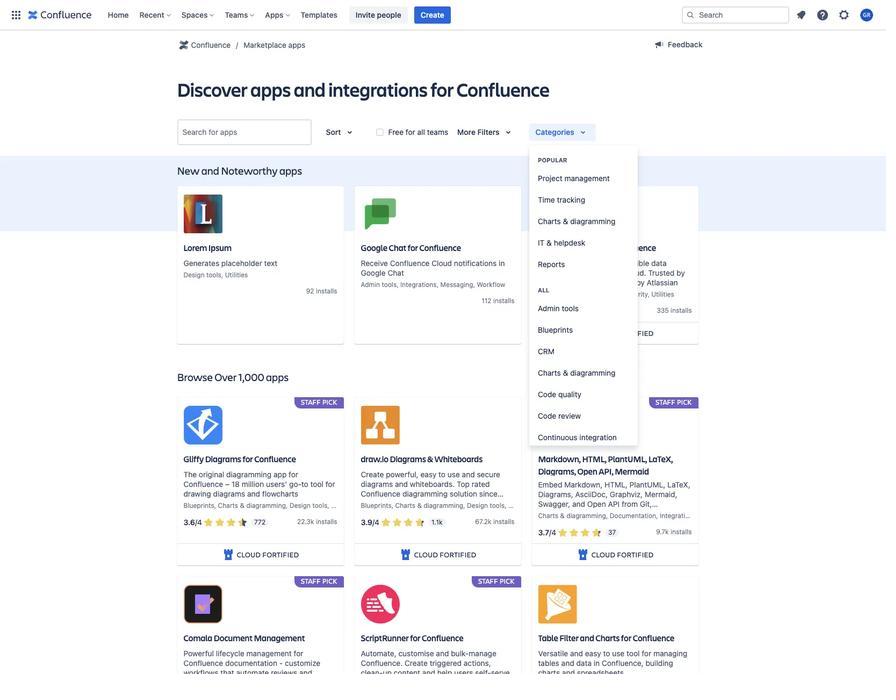 Task type: vqa. For each thing, say whether or not it's contained in the screenshot.
group
no



Task type: locate. For each thing, give the bounding box(es) containing it.
charts & diagramming down crm button
[[538, 368, 616, 378]]

to inside the original diagramming app for confluence – 18 million users' go-to tool for drawing diagrams and flowcharts blueprints , charts & diagramming , design tools , macros
[[302, 480, 309, 489]]

1 horizontal spatial utilities
[[652, 290, 675, 298]]

0 horizontal spatial 3.6 / 4
[[184, 518, 202, 527]]

settings icon image
[[838, 8, 851, 21]]

admin
[[361, 281, 380, 289], [539, 290, 558, 298], [538, 304, 560, 313]]

for inside versatile and easy to use tool for managing tables and data in confluence, building charts and spreadsheets
[[642, 649, 652, 658]]

text inside 'embed markdown, html, plantuml, latex, diagrams, asciidoc, graphviz, mermaid, swagger, and open api from git, attachments or text'
[[594, 509, 607, 518]]

bulk-
[[451, 649, 469, 658]]

cloud fortified down 37
[[592, 549, 654, 560]]

& right it
[[547, 238, 552, 247]]

install for rewind backups for confluence
[[671, 306, 689, 315]]

project
[[538, 174, 563, 183]]

/
[[550, 307, 552, 316], [195, 518, 197, 527], [373, 518, 375, 527], [550, 528, 552, 537]]

1 vertical spatial diagrams
[[213, 489, 245, 498]]

markdown, inside the markdown, html, plantuml, latex, diagrams, open api, mermaid
[[539, 453, 581, 465]]

create powerful, easy to use and secure diagrams and whiteboards. top rated confluence diagramming solution since 2013
[[361, 470, 501, 508]]

recent button
[[136, 6, 175, 23]]

4 for draw.io diagrams & whiteboards
[[375, 518, 380, 527]]

0 vertical spatial by
[[677, 268, 686, 277]]

& up it & helpdesk
[[563, 217, 569, 226]]

0 vertical spatial diagrams,
[[539, 466, 577, 477]]

0 vertical spatial chat
[[389, 242, 407, 253]]

confluence inside the automated backups and flexible data recovery for confluence cloud. trusted by over 100,000 users. backed by atlassian
[[582, 268, 622, 277]]

1 horizontal spatial integrations
[[660, 512, 697, 520]]

3.9 / 4
[[361, 518, 380, 527]]

1 horizontal spatial data
[[652, 259, 667, 268]]

0 horizontal spatial to
[[302, 480, 309, 489]]

document
[[214, 632, 253, 644]]

0 horizontal spatial management
[[247, 649, 292, 658]]

embed markdown, html, plantuml, latex, diagrams, asciidoc, graphviz, mermaid, swagger, and open api from git, attachments or text
[[539, 480, 691, 518]]

million
[[242, 480, 264, 489]]

1 horizontal spatial management
[[565, 174, 610, 183]]

easy for and
[[586, 649, 602, 658]]

1 vertical spatial 3.6
[[184, 518, 195, 527]]

1 vertical spatial by
[[637, 278, 645, 287]]

0 horizontal spatial data
[[577, 659, 592, 668]]

/ down attachments
[[550, 528, 552, 537]]

time
[[538, 195, 555, 204]]

banner
[[0, 0, 887, 30]]

install right 9.7k
[[671, 528, 689, 536]]

diagrams for for
[[205, 453, 241, 465]]

tools inside the original diagramming app for confluence – 18 million users' go-to tool for drawing diagrams and flowcharts blueprints , charts & diagramming , design tools , macros
[[313, 502, 328, 510]]

confluence,
[[602, 659, 644, 668]]

cloud fortified down the 1.1k
[[415, 549, 477, 560]]

chat down receive
[[388, 268, 404, 277]]

cloud up crm button
[[592, 328, 616, 338]]

1 vertical spatial create
[[361, 470, 384, 479]]

1 vertical spatial html,
[[605, 480, 628, 489]]

0 vertical spatial charts & diagramming
[[538, 217, 616, 226]]

1 vertical spatial admin tools
[[538, 304, 579, 313]]

confluence up the 'users.'
[[582, 268, 622, 277]]

blueprints down drawing
[[184, 502, 214, 510]]

confluence image
[[28, 8, 92, 21], [28, 8, 92, 21]]

plantuml,
[[608, 453, 648, 465], [630, 480, 666, 489]]

menu
[[530, 145, 638, 449]]

diagramming inside popular group
[[571, 217, 616, 226]]

latex, up mermaid,
[[668, 480, 691, 489]]

code inside "button"
[[538, 411, 557, 421]]

lifecycle
[[216, 649, 245, 658]]

2 admin tools from the top
[[538, 304, 579, 313]]

4 for gliffy diagrams for confluence
[[197, 518, 202, 527]]

code left quality
[[538, 390, 557, 399]]

admin inside button
[[538, 304, 560, 313]]

reviews
[[271, 668, 297, 674]]

, up 9.7k
[[657, 512, 659, 520]]

0 horizontal spatial text
[[264, 259, 278, 268]]

charts & diagramming
[[538, 217, 616, 226], [538, 368, 616, 378]]

staff pick for scriptrunner for confluence
[[479, 576, 515, 586]]

triggered
[[430, 659, 462, 668]]

to inside create powerful, easy to use and secure diagrams and whiteboards. top rated confluence diagramming solution since 2013
[[439, 470, 446, 479]]

2 cloud fortified app badge image from the left
[[399, 548, 412, 561]]

0 vertical spatial google
[[361, 242, 388, 253]]

/ down over
[[550, 307, 552, 316]]

Search field
[[682, 6, 790, 23]]

plantuml, up mermaid,
[[630, 480, 666, 489]]

easy inside create powerful, easy to use and secure diagrams and whiteboards. top rated confluence diagramming solution since 2013
[[421, 470, 437, 479]]

all group
[[530, 275, 638, 449]]

2 vertical spatial to
[[604, 649, 611, 658]]

1 vertical spatial plantuml,
[[630, 480, 666, 489]]

context icon image
[[177, 39, 190, 52], [177, 39, 190, 52]]

2 code from the top
[[538, 411, 557, 421]]

2 google from the top
[[361, 268, 386, 277]]

1 vertical spatial text
[[594, 509, 607, 518]]

scriptrunner for confluence image
[[361, 585, 400, 624]]

charts inside popular group
[[538, 217, 561, 226]]

0 horizontal spatial integrations
[[401, 281, 437, 289]]

to down "table filter and charts for confluence"
[[604, 649, 611, 658]]

1 vertical spatial easy
[[586, 649, 602, 658]]

0 vertical spatial use
[[448, 470, 460, 479]]

, down original
[[214, 502, 216, 510]]

0 vertical spatial integrations
[[401, 281, 437, 289]]

confluence up workflows
[[184, 659, 223, 668]]

100,000
[[556, 278, 584, 287]]

and inside 'embed markdown, html, plantuml, latex, diagrams, asciidoc, graphviz, mermaid, swagger, and open api from git, attachments or text'
[[573, 500, 586, 509]]

0 vertical spatial easy
[[421, 470, 437, 479]]

in inside receive confluence cloud notifications in google chat admin tools , integrations , messaging , workflow
[[499, 259, 505, 268]]

confluence up managing
[[633, 632, 675, 644]]

1 vertical spatial in
[[594, 659, 600, 668]]

html,
[[583, 453, 607, 465], [605, 480, 628, 489]]

4 for rewind backups for confluence
[[552, 307, 557, 316]]

markdown, inside 'embed markdown, html, plantuml, latex, diagrams, asciidoc, graphviz, mermaid, swagger, and open api from git, attachments or text'
[[565, 480, 603, 489]]

management inside button
[[565, 174, 610, 183]]

0 vertical spatial latex,
[[649, 453, 673, 465]]

open left "api," at the bottom right of page
[[578, 466, 598, 477]]

1 vertical spatial integrations
[[660, 512, 697, 520]]

latex, up mermaid
[[649, 453, 673, 465]]

3.6 / 4 down drawing
[[184, 518, 202, 527]]

plantuml, up mermaid
[[608, 453, 648, 465]]

markdown, up asciidoc,
[[565, 480, 603, 489]]

text right placeholder
[[264, 259, 278, 268]]

open down asciidoc,
[[588, 500, 607, 509]]

create inside "link"
[[421, 10, 445, 19]]

tools inside generates placeholder text design tools , utilities
[[207, 271, 221, 279]]

workflow
[[477, 281, 506, 289]]

design down since
[[467, 502, 488, 510]]

use up confluence,
[[613, 649, 625, 658]]

comala document management image
[[184, 585, 222, 624]]

noteworthy
[[221, 163, 278, 178]]

1 horizontal spatial text
[[594, 509, 607, 518]]

1 horizontal spatial 3.6 / 4
[[539, 307, 557, 316]]

rewind backups for confluence image
[[539, 195, 577, 233]]

cloud down 37
[[592, 549, 616, 560]]

3.6 / 4
[[539, 307, 557, 316], [184, 518, 202, 527]]

, down placeholder
[[221, 271, 223, 279]]

admin tools down over
[[539, 290, 574, 298]]

cloud fortified app badge image
[[222, 548, 235, 561], [399, 548, 412, 561], [577, 548, 590, 561]]

top
[[457, 480, 470, 489]]

0 horizontal spatial macros
[[331, 502, 354, 510]]

diagramming down whiteboards.
[[403, 489, 448, 498]]

1 vertical spatial utilities
[[652, 290, 675, 298]]

1 horizontal spatial use
[[613, 649, 625, 658]]

pick for markdown, html, plantuml, latex, diagrams, open api, mermaid
[[678, 397, 692, 407]]

design up 22.3k
[[290, 502, 311, 510]]

in
[[499, 259, 505, 268], [594, 659, 600, 668]]

1 vertical spatial charts & diagramming button
[[530, 362, 638, 384]]

receive
[[361, 259, 388, 268]]

fortified for gliffy diagrams for confluence
[[263, 549, 299, 560]]

design inside the original diagramming app for confluence – 18 million users' go-to tool for drawing diagrams and flowcharts blueprints , charts & diagramming , design tools , macros
[[290, 502, 311, 510]]

create down customise
[[405, 659, 428, 668]]

1 horizontal spatial diagrams
[[390, 453, 426, 465]]

tools up blueprints button
[[562, 304, 579, 313]]

1 horizontal spatial macros
[[509, 502, 531, 510]]

google chat for confluence image
[[361, 195, 400, 233]]

admin inside receive confluence cloud notifications in google chat admin tools , integrations , messaging , workflow
[[361, 281, 380, 289]]

0 vertical spatial admin
[[361, 281, 380, 289]]

for up confluence,
[[622, 632, 632, 644]]

1 horizontal spatial design
[[290, 502, 311, 510]]

0 vertical spatial create
[[421, 10, 445, 19]]

1 horizontal spatial diagrams
[[361, 480, 393, 489]]

tools
[[207, 271, 221, 279], [382, 281, 397, 289], [559, 290, 574, 298], [562, 304, 579, 313], [313, 502, 328, 510], [490, 502, 505, 510]]

2 vertical spatial admin
[[538, 304, 560, 313]]

2 charts & diagramming from the top
[[538, 368, 616, 378]]

2 horizontal spatial to
[[604, 649, 611, 658]]

blueprints inside button
[[538, 325, 573, 335]]

0 vertical spatial tool
[[311, 480, 324, 489]]

0 vertical spatial code
[[538, 390, 557, 399]]

utilities
[[225, 271, 248, 279], [652, 290, 675, 298]]

tracking
[[557, 195, 586, 204]]

macros
[[331, 502, 354, 510], [509, 502, 531, 510]]

0 vertical spatial diagrams
[[361, 480, 393, 489]]

markdown, down continuous
[[539, 453, 581, 465]]

1 vertical spatial to
[[302, 480, 309, 489]]

macros inside the original diagramming app for confluence – 18 million users' go-to tool for drawing diagrams and flowcharts blueprints , charts & diagramming , design tools , macros
[[331, 502, 354, 510]]

crm button
[[530, 341, 638, 362]]

0 horizontal spatial utilities
[[225, 271, 248, 279]]

& inside all group
[[563, 368, 569, 378]]

invite people
[[356, 10, 402, 19]]

1 vertical spatial charts & diagramming
[[538, 368, 616, 378]]

2 horizontal spatial blueprints
[[538, 325, 573, 335]]

confluence down "google chat for confluence"
[[390, 259, 430, 268]]

0 horizontal spatial in
[[499, 259, 505, 268]]

1 horizontal spatial easy
[[586, 649, 602, 658]]

staff for scriptrunner for confluence
[[479, 576, 498, 586]]

tools inside receive confluence cloud notifications in google chat admin tools , integrations , messaging , workflow
[[382, 281, 397, 289]]

macros up 67.2k install s
[[509, 502, 531, 510]]

0 vertical spatial html,
[[583, 453, 607, 465]]

charts down 'powerful,'
[[396, 502, 416, 510]]

scriptrunner for confluence
[[361, 632, 464, 644]]

use inside versatile and easy to use tool for managing tables and data in confluence, building charts and spreadsheets
[[613, 649, 625, 658]]

browse over 1,000 apps
[[177, 370, 289, 384]]

fortified
[[617, 328, 654, 338], [263, 549, 299, 560], [440, 549, 477, 560], [617, 549, 654, 560]]

2013
[[361, 499, 378, 508]]

0 vertical spatial open
[[578, 466, 598, 477]]

use for charts
[[613, 649, 625, 658]]

to inside versatile and easy to use tool for managing tables and data in confluence, building charts and spreadsheets
[[604, 649, 611, 658]]

rated
[[472, 480, 490, 489]]

your profile and preferences image
[[861, 8, 874, 21]]

1 code from the top
[[538, 390, 557, 399]]

lorem ipsum image
[[184, 195, 222, 233]]

it
[[538, 238, 545, 247]]

, down "google chat for confluence"
[[397, 281, 399, 289]]

spaces
[[182, 10, 208, 19]]

chat down google chat for confluence image
[[389, 242, 407, 253]]

management up time tracking "button"
[[565, 174, 610, 183]]

0 vertical spatial management
[[565, 174, 610, 183]]

charts down time
[[538, 217, 561, 226]]

37
[[609, 529, 617, 537]]

1 diagrams from the left
[[205, 453, 241, 465]]

utilities inside generates placeholder text design tools , utilities
[[225, 271, 248, 279]]

install right 92
[[316, 287, 334, 295]]

continuous integration button
[[530, 427, 638, 449]]

in up spreadsheets
[[594, 659, 600, 668]]

plantuml, inside 'embed markdown, html, plantuml, latex, diagrams, asciidoc, graphviz, mermaid, swagger, and open api from git, attachments or text'
[[630, 480, 666, 489]]

staff pick for gliffy diagrams for confluence
[[301, 397, 337, 407]]

4 right 3.7
[[552, 528, 557, 537]]

staff
[[301, 397, 321, 407], [656, 397, 676, 407], [301, 576, 321, 586], [479, 576, 498, 586]]

teams button
[[222, 6, 259, 23]]

it & helpdesk button
[[530, 232, 638, 254]]

documentation
[[610, 512, 657, 520]]

macros left "2013"
[[331, 502, 354, 510]]

for up 100,000 at the right of page
[[571, 268, 580, 277]]

3.6 down drawing
[[184, 518, 195, 527]]

tool
[[311, 480, 324, 489], [627, 649, 640, 658]]

users
[[455, 668, 474, 674]]

original
[[199, 470, 224, 479]]

tools down 100,000 at the right of page
[[559, 290, 574, 298]]

charts & diagramming button down "tracking"
[[530, 211, 638, 232]]

diagrams for &
[[390, 453, 426, 465]]

up
[[383, 668, 392, 674]]

1 diagrams, from the top
[[539, 466, 577, 477]]

blueprints for blueprints , charts & diagramming , design tools , macros
[[361, 502, 392, 510]]

1 horizontal spatial in
[[594, 659, 600, 668]]

since
[[480, 489, 498, 498]]

1 charts & diagramming from the top
[[538, 217, 616, 226]]

free for all teams
[[389, 127, 449, 136]]

create inside create powerful, easy to use and secure diagrams and whiteboards. top rated confluence diagramming solution since 2013
[[361, 470, 384, 479]]

1 vertical spatial markdown,
[[565, 480, 603, 489]]

s right 67.2k
[[512, 518, 515, 526]]

cloud.
[[624, 268, 647, 277]]

1 vertical spatial tool
[[627, 649, 640, 658]]

1 vertical spatial data
[[577, 659, 592, 668]]

charts & diagramming button up quality
[[530, 362, 638, 384]]

tools down generates
[[207, 271, 221, 279]]

easy inside versatile and easy to use tool for managing tables and data in confluence, building charts and spreadsheets
[[586, 649, 602, 658]]

blueprints button
[[530, 319, 638, 341]]

4
[[552, 307, 557, 316], [197, 518, 202, 527], [375, 518, 380, 527], [552, 528, 557, 537]]

confluence up cloud
[[420, 242, 461, 253]]

fortified down the 1.1k
[[440, 549, 477, 560]]

2 vertical spatial create
[[405, 659, 428, 668]]

4 down drawing
[[197, 518, 202, 527]]

automated backups and flexible data recovery for confluence cloud. trusted by over 100,000 users. backed by atlassian
[[539, 259, 686, 287]]

1 charts & diagramming button from the top
[[530, 211, 638, 232]]

0 vertical spatial plantuml,
[[608, 453, 648, 465]]

teams
[[427, 127, 449, 136]]

0 horizontal spatial use
[[448, 470, 460, 479]]

create
[[421, 10, 445, 19], [361, 470, 384, 479], [405, 659, 428, 668]]

fortified down security
[[617, 328, 654, 338]]

1 vertical spatial management
[[247, 649, 292, 658]]

confluence inside create powerful, easy to use and secure diagrams and whiteboards. top rated confluence diagramming solution since 2013
[[361, 489, 401, 498]]

3.6 / 4 for rewind
[[539, 307, 557, 316]]

diagrams, inside 'embed markdown, html, plantuml, latex, diagrams, asciidoc, graphviz, mermaid, swagger, and open api from git, attachments or text'
[[539, 490, 574, 499]]

3.6 down the all
[[539, 307, 550, 316]]

google up receive
[[361, 242, 388, 253]]

1 vertical spatial diagrams,
[[539, 490, 574, 499]]

1 macros from the left
[[331, 502, 354, 510]]

4 down over
[[552, 307, 557, 316]]

0 horizontal spatial design
[[184, 271, 205, 279]]

tool up confluence,
[[627, 649, 640, 658]]

for up the building
[[642, 649, 652, 658]]

3 cloud fortified app badge image from the left
[[577, 548, 590, 561]]

whiteboards.
[[410, 480, 455, 489]]

diagrams inside create powerful, easy to use and secure diagrams and whiteboards. top rated confluence diagramming solution since 2013
[[361, 480, 393, 489]]

3.6 / 4 down the all
[[539, 307, 557, 316]]

2 diagrams, from the top
[[539, 490, 574, 499]]

1 horizontal spatial tool
[[627, 649, 640, 658]]

diagramming down crm button
[[571, 368, 616, 378]]

0 vertical spatial charts & diagramming button
[[530, 211, 638, 232]]

diagrams, inside the markdown, html, plantuml, latex, diagrams, open api, mermaid
[[539, 466, 577, 477]]

0 vertical spatial text
[[264, 259, 278, 268]]

cloud for markdown, html, plantuml, latex, diagrams, open api, mermaid
[[592, 549, 616, 560]]

0 horizontal spatial cloud fortified app badge image
[[222, 548, 235, 561]]

plantuml, inside the markdown, html, plantuml, latex, diagrams, open api, mermaid
[[608, 453, 648, 465]]

project management button
[[530, 168, 638, 189]]

for up teams
[[431, 76, 454, 102]]

filters
[[478, 127, 500, 137]]

s right 335
[[689, 306, 692, 315]]

1 vertical spatial google
[[361, 268, 386, 277]]

install right 67.2k
[[494, 518, 512, 526]]

home link
[[105, 6, 132, 23]]

use inside create powerful, easy to use and secure diagrams and whiteboards. top rated confluence diagramming solution since 2013
[[448, 470, 460, 479]]

code inside button
[[538, 390, 557, 399]]

fortified down 'documentation'
[[617, 549, 654, 560]]

html, up "api," at the bottom right of page
[[583, 453, 607, 465]]

335
[[657, 306, 669, 315]]

s for rewind backups for confluence
[[689, 306, 692, 315]]

0 horizontal spatial easy
[[421, 470, 437, 479]]

0 horizontal spatial 3.6
[[184, 518, 195, 527]]

help
[[438, 668, 453, 674]]

0 vertical spatial to
[[439, 470, 446, 479]]

design inside generates placeholder text design tools , utilities
[[184, 271, 205, 279]]

, left 'messaging'
[[437, 281, 439, 289]]

management
[[565, 174, 610, 183], [247, 649, 292, 658]]

0 vertical spatial admin tools
[[539, 290, 574, 298]]

s for draw.io diagrams & whiteboards
[[512, 518, 515, 526]]

fortified for google chat for confluence
[[617, 328, 654, 338]]

112
[[482, 297, 492, 305]]

0 horizontal spatial tool
[[311, 480, 324, 489]]

0 horizontal spatial diagrams
[[213, 489, 245, 498]]

automated
[[539, 259, 577, 268]]

cloud fortified for markdown, html, plantuml, latex, diagrams, open api, mermaid
[[592, 549, 654, 560]]

s right 9.7k
[[689, 528, 692, 536]]

1 horizontal spatial cloud fortified app badge image
[[399, 548, 412, 561]]

1 horizontal spatial 3.6
[[539, 307, 550, 316]]

design down generates
[[184, 271, 205, 279]]

pick
[[323, 397, 337, 407], [678, 397, 692, 407], [323, 576, 337, 586], [500, 576, 515, 586]]

1 horizontal spatial by
[[677, 268, 686, 277]]

/ for draw.io diagrams & whiteboards
[[373, 518, 375, 527]]

by down cloud.
[[637, 278, 645, 287]]

flexible
[[625, 259, 650, 268]]

1 vertical spatial latex,
[[668, 480, 691, 489]]

blueprints inside the original diagramming app for confluence – 18 million users' go-to tool for drawing diagrams and flowcharts blueprints , charts & diagramming , design tools , macros
[[184, 502, 214, 510]]

1 vertical spatial code
[[538, 411, 557, 421]]

google down receive
[[361, 268, 386, 277]]

0 vertical spatial utilities
[[225, 271, 248, 279]]

confluence up drawing
[[184, 480, 223, 489]]

integrations
[[401, 281, 437, 289], [660, 512, 697, 520]]

data up trusted
[[652, 259, 667, 268]]

1 google from the top
[[361, 242, 388, 253]]

backups
[[579, 259, 608, 268]]

open
[[578, 466, 598, 477], [588, 500, 607, 509]]

1 horizontal spatial blueprints
[[361, 502, 392, 510]]

create for create powerful, easy to use and secure diagrams and whiteboards. top rated confluence diagramming solution since 2013
[[361, 470, 384, 479]]

& up quality
[[563, 368, 569, 378]]

0 horizontal spatial blueprints
[[184, 502, 214, 510]]

search image
[[687, 10, 695, 19]]

diagrams up "2013"
[[361, 480, 393, 489]]

1 vertical spatial open
[[588, 500, 607, 509]]

2 diagrams from the left
[[390, 453, 426, 465]]

0 vertical spatial 3.6 / 4
[[539, 307, 557, 316]]

atlassian
[[647, 278, 678, 287]]

1 vertical spatial use
[[613, 649, 625, 658]]

menu containing project management
[[530, 145, 638, 449]]

blueprints up 3.9 / 4
[[361, 502, 392, 510]]

0 vertical spatial data
[[652, 259, 667, 268]]

1 vertical spatial chat
[[388, 268, 404, 277]]

spreadsheets
[[577, 668, 624, 674]]

use
[[448, 470, 460, 479], [613, 649, 625, 658]]

0 vertical spatial in
[[499, 259, 505, 268]]

1 horizontal spatial to
[[439, 470, 446, 479]]

easy up whiteboards.
[[421, 470, 437, 479]]

install right 22.3k
[[316, 518, 334, 526]]

diagrams, up embed at the bottom right of the page
[[539, 466, 577, 477]]

/ for gliffy diagrams for confluence
[[195, 518, 197, 527]]

data inside versatile and easy to use tool for managing tables and data in confluence, building charts and spreadsheets
[[577, 659, 592, 668]]

1 vertical spatial 3.6 / 4
[[184, 518, 202, 527]]

2 horizontal spatial cloud fortified app badge image
[[577, 548, 590, 561]]

1 cloud fortified app badge image from the left
[[222, 548, 235, 561]]

0 vertical spatial 3.6
[[539, 307, 550, 316]]

0 vertical spatial markdown,
[[539, 453, 581, 465]]



Task type: describe. For each thing, give the bounding box(es) containing it.
2 macros from the left
[[509, 502, 531, 510]]

mermaid
[[615, 466, 650, 477]]

code for code quality
[[538, 390, 557, 399]]

tool inside the original diagramming app for confluence – 18 million users' go-to tool for drawing diagrams and flowcharts blueprints , charts & diagramming , design tools , macros
[[311, 480, 324, 489]]

chat inside receive confluence cloud notifications in google chat admin tools , integrations , messaging , workflow
[[388, 268, 404, 277]]

comala document management
[[184, 632, 305, 644]]

& down swagger,
[[561, 512, 565, 520]]

3.6 for rewind
[[539, 307, 550, 316]]

admin tools inside button
[[538, 304, 579, 313]]

fortified for markdown, html, plantuml, latex, diagrams, open api, mermaid
[[617, 549, 654, 560]]

confluence inside the original diagramming app for confluence – 18 million users' go-to tool for drawing diagrams and flowcharts blueprints , charts & diagramming , design tools , macros
[[184, 480, 223, 489]]

marketplace apps
[[244, 40, 306, 49]]

manage
[[469, 649, 497, 658]]

notification icon image
[[795, 8, 808, 21]]

review
[[559, 411, 581, 421]]

1 vertical spatial admin
[[539, 290, 558, 298]]

staff for markdown, html, plantuml, latex, diagrams, open api, mermaid
[[656, 397, 676, 407]]

staff for gliffy diagrams for confluence
[[301, 397, 321, 407]]

cloud down the 1.1k
[[415, 549, 438, 560]]

staff for comala document management
[[301, 576, 321, 586]]

google chat for confluence
[[361, 242, 461, 253]]

discover
[[177, 76, 248, 102]]

recovery
[[539, 268, 569, 277]]

placeholder
[[222, 259, 262, 268]]

, up 22.3k install s
[[328, 502, 330, 510]]

mermaid,
[[645, 490, 678, 499]]

actions,
[[464, 659, 491, 668]]

templates link
[[298, 6, 341, 23]]

ipsum
[[209, 242, 232, 253]]

comala
[[184, 632, 213, 644]]

security , utilities
[[624, 290, 675, 298]]

reports button
[[530, 254, 638, 275]]

open inside the markdown, html, plantuml, latex, diagrams, open api, mermaid
[[578, 466, 598, 477]]

, right "2013"
[[392, 502, 394, 510]]

blueprints for blueprints
[[538, 325, 573, 335]]

22.3k
[[297, 518, 314, 526]]

3.6 / 4 for gliffy
[[184, 518, 202, 527]]

pick for scriptrunner for confluence
[[500, 576, 515, 586]]

backed
[[609, 278, 635, 287]]

in inside versatile and easy to use tool for managing tables and data in confluence, building charts and spreadsheets
[[594, 659, 600, 668]]

git,
[[640, 500, 653, 509]]

Search for apps field
[[179, 123, 309, 142]]

diagrams inside the original diagramming app for confluence – 18 million users' go-to tool for drawing diagrams and flowcharts blueprints , charts & diagramming , design tools , macros
[[213, 489, 245, 498]]

admin tools button
[[530, 298, 638, 319]]

apps right noteworthy
[[280, 163, 302, 178]]

confluence up flexible
[[615, 242, 657, 253]]

use for whiteboards
[[448, 470, 460, 479]]

integrations inside receive confluence cloud notifications in google chat admin tools , integrations , messaging , workflow
[[401, 281, 437, 289]]

, down atlassian
[[648, 290, 650, 298]]

project management
[[538, 174, 610, 183]]

cloud fortified app badge image for markdown, html, plantuml, latex, diagrams, open api, mermaid
[[577, 548, 590, 561]]

9.7k
[[657, 528, 669, 536]]

for inside the automated backups and flexible data recovery for confluence cloud. trusted by over 100,000 users. backed by atlassian
[[571, 268, 580, 277]]

code review
[[538, 411, 581, 421]]

browse
[[177, 370, 213, 384]]

s right 92
[[334, 287, 337, 295]]

generates
[[184, 259, 219, 268]]

attachments
[[539, 509, 583, 518]]

confluence down spaces popup button
[[191, 40, 231, 49]]

integration
[[580, 433, 617, 442]]

1 admin tools from the top
[[539, 290, 574, 298]]

for up receive confluence cloud notifications in google chat admin tools , integrations , messaging , workflow
[[408, 242, 418, 253]]

67.2k
[[476, 518, 492, 526]]

google inside receive confluence cloud notifications in google chat admin tools , integrations , messaging , workflow
[[361, 268, 386, 277]]

asciidoc,
[[576, 490, 608, 499]]

draw.io diagrams & whiteboards image
[[361, 406, 400, 445]]

banner containing home
[[0, 0, 887, 30]]

install right 112
[[494, 297, 512, 305]]

building
[[646, 659, 674, 668]]

, left workflow
[[474, 281, 475, 289]]

quality
[[559, 390, 582, 399]]

api,
[[599, 466, 614, 477]]

s for gliffy diagrams for confluence
[[334, 518, 337, 526]]

table
[[539, 632, 559, 644]]

for left all
[[406, 127, 416, 136]]

for inside powerful lifecycle management for confluence documentation - customize workflows that automate reviews a
[[294, 649, 304, 658]]

managing
[[654, 649, 688, 658]]

marketplace
[[244, 40, 287, 49]]

filter
[[560, 632, 579, 644]]

1.1k
[[432, 519, 443, 527]]

crm
[[538, 347, 555, 356]]

charts & diagramming , documentation , integrations
[[539, 512, 697, 520]]

security
[[624, 290, 648, 298]]

latex, inside 'embed markdown, html, plantuml, latex, diagrams, asciidoc, graphviz, mermaid, swagger, and open api from git, attachments or text'
[[668, 480, 691, 489]]

confluence inside powerful lifecycle management for confluence documentation - customize workflows that automate reviews a
[[184, 659, 223, 668]]

2 charts & diagramming button from the top
[[530, 362, 638, 384]]

create inside automate, customise and bulk-manage confluence. create triggered actions, clean-up content and help users self-serve
[[405, 659, 428, 668]]

clean-
[[361, 668, 383, 674]]

confluence link
[[177, 39, 231, 52]]

html, inside the markdown, html, plantuml, latex, diagrams, open api, mermaid
[[583, 453, 607, 465]]

2 horizontal spatial design
[[467, 502, 488, 510]]

users.
[[586, 278, 607, 287]]

continuous
[[538, 433, 578, 442]]

pick for gliffy diagrams for confluence
[[323, 397, 337, 407]]

cloud for gliffy diagrams for confluence
[[237, 549, 261, 560]]

customize
[[285, 659, 321, 668]]

for up go- in the bottom left of the page
[[289, 470, 299, 479]]

content
[[394, 668, 421, 674]]

/ for rewind backups for confluence
[[550, 307, 552, 316]]

tools down since
[[490, 502, 505, 510]]

staff pick for markdown, html, plantuml, latex, diagrams, open api, mermaid
[[656, 397, 692, 407]]

all
[[538, 287, 550, 294]]

0 horizontal spatial by
[[637, 278, 645, 287]]

apps
[[265, 10, 284, 19]]

staff pick for comala document management
[[301, 576, 337, 586]]

cloud for google chat for confluence
[[592, 328, 616, 338]]

code for code review
[[538, 411, 557, 421]]

discover apps and integrations for confluence
[[177, 76, 550, 102]]

people
[[377, 10, 402, 19]]

text inside generates placeholder text design tools , utilities
[[264, 259, 278, 268]]

& down whiteboards.
[[418, 502, 422, 510]]

gliffy
[[184, 453, 204, 465]]

for up million
[[243, 453, 253, 465]]

solution
[[450, 489, 478, 498]]

apps down marketplace apps link
[[251, 76, 291, 102]]

112 install s
[[482, 297, 515, 305]]

and inside the automated backups and flexible data recovery for confluence cloud. trusted by over 100,000 users. backed by atlassian
[[610, 259, 623, 268]]

powerful lifecycle management for confluence documentation - customize workflows that automate reviews a
[[184, 649, 321, 674]]

markdown, html, plantuml, latex, diagrams, open api, mermaid image
[[539, 406, 577, 445]]

charts down swagger,
[[539, 512, 559, 520]]

templates
[[301, 10, 338, 19]]

confluence up app
[[255, 453, 296, 465]]

table filter and charts for confluence image
[[539, 585, 577, 624]]

diagramming up the 1.1k
[[424, 502, 464, 510]]

that
[[221, 668, 234, 674]]

s for markdown, html, plantuml, latex, diagrams, open api, mermaid
[[689, 528, 692, 536]]

install for gliffy diagrams for confluence
[[316, 518, 334, 526]]

data inside the automated backups and flexible data recovery for confluence cloud. trusted by over 100,000 users. backed by atlassian
[[652, 259, 667, 268]]

integrations
[[329, 76, 428, 102]]

apps right the '1,000'
[[266, 370, 289, 384]]

/ for markdown, html, plantuml, latex, diagrams, open api, mermaid
[[550, 528, 552, 537]]

, right or
[[607, 512, 608, 520]]

or
[[585, 509, 592, 518]]

diagramming inside all group
[[571, 368, 616, 378]]

code quality
[[538, 390, 582, 399]]

markdown, html, plantuml, latex, diagrams, open api, mermaid
[[539, 453, 673, 477]]

confluence inside receive confluence cloud notifications in google chat admin tools , integrations , messaging , workflow
[[390, 259, 430, 268]]

html, inside 'embed markdown, html, plantuml, latex, diagrams, asciidoc, graphviz, mermaid, swagger, and open api from git, attachments or text'
[[605, 480, 628, 489]]

for up customise
[[410, 632, 421, 644]]

& inside the original diagramming app for confluence – 18 million users' go-to tool for drawing diagrams and flowcharts blueprints , charts & diagramming , design tools , macros
[[240, 502, 245, 510]]

users'
[[266, 480, 287, 489]]

charts & diagramming inside popular group
[[538, 217, 616, 226]]

create for create
[[421, 10, 445, 19]]

home
[[108, 10, 129, 19]]

appswitcher icon image
[[10, 8, 23, 21]]

for right go- in the bottom left of the page
[[326, 480, 335, 489]]

& inside button
[[547, 238, 552, 247]]

apps right "marketplace"
[[289, 40, 306, 49]]

messaging
[[441, 281, 474, 289]]

cloud fortified for google chat for confluence
[[592, 328, 654, 338]]

charts inside all group
[[538, 368, 561, 378]]

serve
[[491, 668, 510, 674]]

pick for comala document management
[[323, 576, 337, 586]]

confluence up bulk-
[[422, 632, 464, 644]]

tools inside admin tools button
[[562, 304, 579, 313]]

diagramming up '772'
[[247, 502, 286, 510]]

new and noteworthy apps
[[177, 163, 302, 178]]

to for draw.io diagrams & whiteboards
[[439, 470, 446, 479]]

reports
[[538, 260, 565, 269]]

, down flowcharts
[[286, 502, 288, 510]]

latex, inside the markdown, html, plantuml, latex, diagrams, open api, mermaid
[[649, 453, 673, 465]]

charts up versatile and easy to use tool for managing tables and data in confluence, building charts and spreadsheets
[[596, 632, 620, 644]]

confluence up filters
[[457, 76, 550, 102]]

management inside powerful lifecycle management for confluence documentation - customize workflows that automate reviews a
[[247, 649, 292, 658]]

scriptrunner
[[361, 632, 409, 644]]

global element
[[6, 0, 680, 30]]

s right 112
[[512, 297, 515, 305]]

, inside generates placeholder text design tools , utilities
[[221, 271, 223, 279]]

, up 67.2k install s
[[505, 502, 507, 510]]

install for draw.io diagrams & whiteboards
[[494, 518, 512, 526]]

diagramming down asciidoc,
[[567, 512, 607, 520]]

powerful
[[184, 649, 214, 658]]

easy for &
[[421, 470, 437, 479]]

help icon image
[[817, 8, 830, 21]]

popular group
[[530, 145, 638, 279]]

more
[[458, 127, 476, 137]]

cloud fortified for gliffy diagrams for confluence
[[237, 549, 299, 560]]

gliffy diagrams for confluence image
[[184, 406, 222, 445]]

3.7 / 4
[[539, 528, 557, 537]]

and inside the original diagramming app for confluence – 18 million users' go-to tool for drawing diagrams and flowcharts blueprints , charts & diagramming , design tools , macros
[[247, 489, 260, 498]]

cloud fortified app badge image for gliffy diagrams for confluence
[[222, 548, 235, 561]]

, down solution
[[464, 502, 465, 510]]

charts & diagramming inside all group
[[538, 368, 616, 378]]

rewind
[[539, 242, 567, 253]]

diagramming up million
[[226, 470, 272, 479]]

install for markdown, html, plantuml, latex, diagrams, open api, mermaid
[[671, 528, 689, 536]]

charts inside the original diagramming app for confluence – 18 million users' go-to tool for drawing diagrams and flowcharts blueprints , charts & diagramming , design tools , macros
[[218, 502, 238, 510]]

gliffy diagrams for confluence
[[184, 453, 296, 465]]

the
[[184, 470, 197, 479]]

& up whiteboards.
[[428, 453, 434, 465]]

self-
[[476, 668, 491, 674]]

time tracking
[[538, 195, 586, 204]]

to for table filter and charts for confluence
[[604, 649, 611, 658]]

tool inside versatile and easy to use tool for managing tables and data in confluence, building charts and spreadsheets
[[627, 649, 640, 658]]

diagramming inside create powerful, easy to use and secure diagrams and whiteboards. top rated confluence diagramming solution since 2013
[[403, 489, 448, 498]]

3.6 for gliffy
[[184, 518, 195, 527]]

for
[[601, 242, 614, 253]]

embed
[[539, 480, 563, 489]]

open inside 'embed markdown, html, plantuml, latex, diagrams, asciidoc, graphviz, mermaid, swagger, and open api from git, attachments or text'
[[588, 500, 607, 509]]

code quality button
[[530, 384, 638, 405]]

invite
[[356, 10, 375, 19]]

code review button
[[530, 405, 638, 427]]

4 for markdown, html, plantuml, latex, diagrams, open api, mermaid
[[552, 528, 557, 537]]



